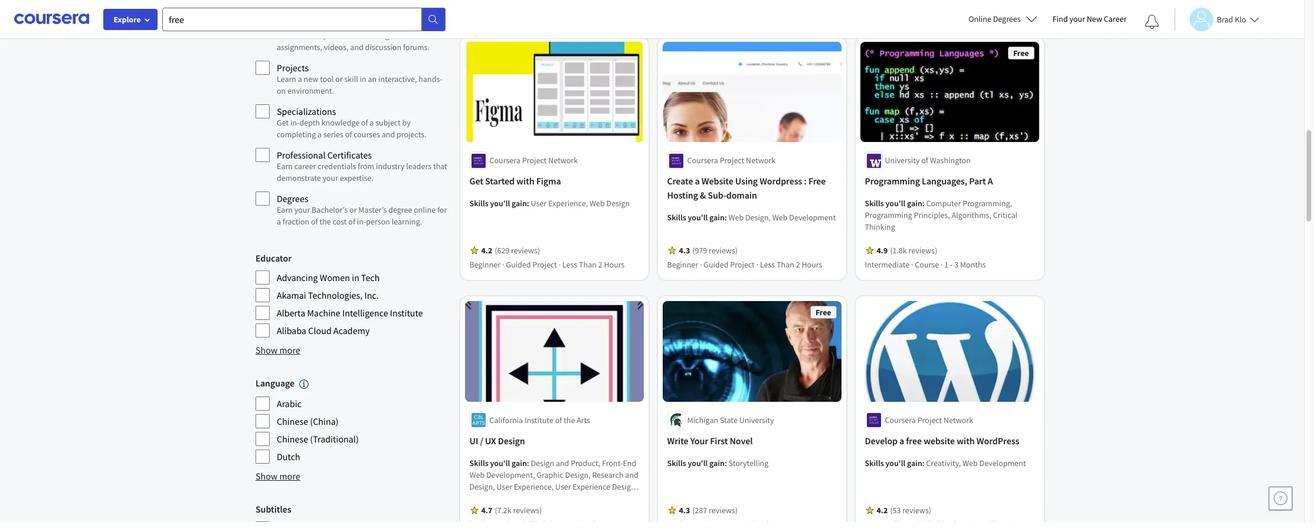 Task type: vqa. For each thing, say whether or not it's contained in the screenshot.
and
yes



Task type: locate. For each thing, give the bounding box(es) containing it.
4.3 for create a website using wordpress : free hosting & sub-domain
[[679, 246, 690, 256]]

1 than from the left
[[579, 260, 597, 270]]

computer
[[927, 198, 961, 209]]

guided down 4.3 (979 reviews)
[[704, 260, 729, 270]]

0 horizontal spatial or
[[335, 74, 343, 84]]

with for develop a free website with wordpress
[[957, 435, 975, 447]]

in- inside the earn your bachelor's or master's degree online for a fraction of the cost of in-person learning.
[[357, 217, 366, 227]]

2 vertical spatial with
[[957, 435, 975, 447]]

0 vertical spatial more
[[279, 345, 300, 356]]

1 horizontal spatial than
[[777, 260, 795, 270]]

part
[[969, 175, 986, 187]]

academy
[[333, 325, 370, 337]]

in- inside get in-depth knowledge of a subject by completing a series of courses and projects.
[[290, 117, 299, 128]]

experience,
[[548, 198, 588, 209], [514, 482, 554, 493]]

network up using
[[746, 155, 776, 166]]

educator group
[[256, 251, 449, 339]]

intelligence
[[342, 307, 388, 319]]

0 vertical spatial or
[[335, 74, 343, 84]]

(china)
[[310, 416, 339, 428]]

1 vertical spatial earn
[[277, 205, 293, 215]]

hours for create a website using wordpress : free hosting & sub-domain
[[802, 260, 823, 270]]

reviews) right (979
[[709, 246, 738, 256]]

: inside 'create a website using wordpress : free hosting & sub-domain'
[[804, 175, 807, 187]]

find your new career
[[1053, 14, 1127, 24]]

1 earn from the top
[[277, 161, 293, 172]]

show more button down alibaba
[[256, 343, 300, 358]]

1 learn from the top
[[277, 30, 296, 41]]

coursera project network for using
[[688, 155, 776, 166]]

2 guided from the left
[[704, 260, 729, 270]]

2 more from the top
[[279, 471, 300, 483]]

1 4.3 from the top
[[679, 246, 690, 256]]

experience, up visual
[[514, 482, 554, 493]]

network up "develop a free website with wordpress" link
[[944, 415, 973, 426]]

0 horizontal spatial with
[[368, 30, 383, 41]]

0 vertical spatial show
[[256, 345, 278, 356]]

2 horizontal spatial design
[[607, 198, 630, 209]]

a left new
[[298, 74, 302, 84]]

programming inside programming languages, part a link
[[865, 175, 920, 187]]

brad klo button
[[1174, 7, 1259, 31]]

development
[[790, 213, 836, 223], [980, 458, 1026, 469]]

gain down first
[[710, 458, 725, 469]]

website
[[702, 175, 734, 187]]

1 show more button from the top
[[256, 343, 300, 358]]

1 vertical spatial learn
[[277, 74, 296, 84]]

show more for alibaba cloud academy
[[256, 345, 300, 356]]

more for alibaba cloud academy
[[279, 345, 300, 356]]

using
[[735, 175, 758, 187]]

0 horizontal spatial from
[[298, 30, 314, 41]]

2 vertical spatial design
[[531, 458, 554, 469]]

project for get
[[522, 155, 547, 166]]

the down bachelor's
[[320, 217, 331, 227]]

and up graphic
[[556, 458, 569, 469]]

0 vertical spatial chinese
[[277, 416, 308, 428]]

3 · from the left
[[700, 260, 702, 270]]

project
[[522, 155, 547, 166], [720, 155, 745, 166], [533, 260, 557, 270], [730, 260, 755, 270], [918, 415, 942, 426]]

1 horizontal spatial beginner · guided project · less than 2 hours
[[667, 260, 823, 270]]

0 horizontal spatial the
[[320, 217, 331, 227]]

user
[[531, 198, 547, 209], [497, 482, 513, 493], [556, 482, 571, 493], [470, 494, 485, 504]]

professional certificates
[[277, 149, 372, 161]]

beginner for get started with figma
[[470, 260, 501, 270]]

skills down hosting
[[667, 213, 686, 223]]

1 vertical spatial show more
[[256, 471, 300, 483]]

beginner · guided project · less than 2 hours for using
[[667, 260, 823, 270]]

you'll for write your first novel
[[688, 458, 708, 469]]

0 horizontal spatial network
[[549, 155, 578, 166]]

(computer
[[470, 506, 507, 516]]

1 vertical spatial 4.3
[[679, 506, 690, 516]]

show more button for alibaba cloud academy
[[256, 343, 300, 358]]

2 4.3 from the top
[[679, 506, 690, 516]]

1 horizontal spatial or
[[349, 205, 357, 215]]

a left free
[[900, 435, 905, 447]]

you'll down started
[[490, 198, 510, 209]]

4.3 left (979
[[679, 246, 690, 256]]

machine
[[307, 307, 340, 319]]

1 vertical spatial the
[[564, 415, 575, 426]]

you'll down &
[[688, 213, 708, 223]]

with for learn from top instructors with graded assignments, videos, and discussion forums.
[[368, 30, 383, 41]]

1 horizontal spatial guided
[[704, 260, 729, 270]]

0 horizontal spatial than
[[579, 260, 597, 270]]

or left 'master's'
[[349, 205, 357, 215]]

0 vertical spatial development
[[790, 213, 836, 223]]

0 vertical spatial get
[[277, 117, 289, 128]]

(53
[[890, 506, 901, 516]]

4.9 (1.8k reviews)
[[877, 246, 938, 256]]

0 horizontal spatial beginner
[[470, 260, 501, 270]]

1 horizontal spatial skills you'll gain :
[[865, 198, 927, 209]]

website
[[924, 435, 955, 447]]

0 horizontal spatial design
[[498, 435, 525, 447]]

0 horizontal spatial your
[[294, 205, 310, 215]]

0 horizontal spatial development
[[790, 213, 836, 223]]

free inside 'create a website using wordpress : free hosting & sub-domain'
[[809, 175, 826, 187]]

1 more from the top
[[279, 345, 300, 356]]

project down 4.3 (979 reviews)
[[730, 260, 755, 270]]

alibaba
[[277, 325, 306, 337]]

get started with figma link
[[470, 174, 639, 188]]

2 show from the top
[[256, 471, 278, 483]]

in- down 'master's'
[[357, 217, 366, 227]]

reviews)
[[511, 246, 540, 256], [709, 246, 738, 256], [909, 246, 938, 256], [513, 506, 542, 516], [709, 506, 738, 516], [903, 506, 932, 516]]

0 vertical spatial from
[[298, 30, 314, 41]]

show more for dutch
[[256, 471, 300, 483]]

learn inside 'learn from top instructors with graded assignments, videos, and discussion forums.'
[[277, 30, 296, 41]]

0 vertical spatial university
[[885, 155, 920, 166]]

more down alibaba
[[279, 345, 300, 356]]

university of washington
[[885, 155, 971, 166]]

0 horizontal spatial in
[[352, 272, 359, 284]]

&
[[700, 190, 706, 201]]

series
[[323, 129, 343, 140]]

that
[[433, 161, 447, 172]]

project up figma
[[522, 155, 547, 166]]

2 hours from the left
[[802, 260, 823, 270]]

sub-
[[708, 190, 727, 201]]

1 vertical spatial 4.2
[[877, 506, 888, 516]]

chinese down arabic
[[277, 416, 308, 428]]

reviews) for part
[[909, 246, 938, 256]]

beginner down (979
[[667, 260, 699, 270]]

strategy
[[589, 506, 618, 516]]

2 vertical spatial free
[[816, 308, 832, 318]]

technologies,
[[308, 290, 362, 302]]

4.2 (53 reviews)
[[877, 506, 932, 516]]

subject
[[375, 117, 401, 128]]

(traditional)
[[310, 434, 359, 446]]

from inside earn career credentials from industry leaders that demonstrate your expertise.
[[358, 161, 374, 172]]

1 vertical spatial show more button
[[256, 470, 300, 484]]

or inside the earn your bachelor's or master's degree online for a fraction of the cost of in-person learning.
[[349, 205, 357, 215]]

completing
[[277, 129, 316, 140]]

2 less from the left
[[760, 260, 775, 270]]

0 vertical spatial the
[[320, 217, 331, 227]]

learn up "on"
[[277, 74, 296, 84]]

project down 4.2 (629 reviews)
[[533, 260, 557, 270]]

reviews) for with
[[511, 246, 540, 256]]

1 horizontal spatial in-
[[357, 217, 366, 227]]

0 horizontal spatial skills you'll gain :
[[470, 458, 531, 469]]

1 horizontal spatial in
[[360, 74, 366, 84]]

you'll for get started with figma
[[490, 198, 510, 209]]

5 · from the left
[[912, 260, 914, 270]]

0 vertical spatial your
[[1069, 14, 1085, 24]]

guided down 4.2 (629 reviews)
[[506, 260, 531, 270]]

2 than from the left
[[777, 260, 795, 270]]

in-
[[290, 117, 299, 128], [357, 217, 366, 227]]

1 horizontal spatial design
[[531, 458, 554, 469]]

degrees inside popup button
[[993, 14, 1021, 24]]

university
[[885, 155, 920, 166], [740, 415, 774, 426]]

1 beginner · guided project · less than 2 hours from the left
[[470, 260, 625, 270]]

show for alibaba cloud academy
[[256, 345, 278, 356]]

skills down develop
[[865, 458, 884, 469]]

with up the "discussion"
[[368, 30, 383, 41]]

or right 'tool'
[[335, 74, 343, 84]]

your right find
[[1069, 14, 1085, 24]]

2 horizontal spatial with
[[957, 435, 975, 447]]

your up fraction
[[294, 205, 310, 215]]

1 vertical spatial show
[[256, 471, 278, 483]]

1 horizontal spatial degrees
[[993, 14, 1021, 24]]

0 horizontal spatial university
[[740, 415, 774, 426]]

beginner down (629 on the top of the page
[[470, 260, 501, 270]]

university up programming languages, part a
[[885, 155, 920, 166]]

videos,
[[324, 42, 349, 53]]

1 2 from the left
[[598, 260, 603, 270]]

0 horizontal spatial in-
[[290, 117, 299, 128]]

0 vertical spatial free
[[1014, 48, 1029, 58]]

1 vertical spatial experience,
[[514, 482, 554, 493]]

1 horizontal spatial less
[[760, 260, 775, 270]]

2 show more from the top
[[256, 471, 300, 483]]

reviews) up intermediate · course · 1 - 3 months
[[909, 246, 938, 256]]

1 horizontal spatial 4.2
[[877, 506, 888, 516]]

earn inside earn career credentials from industry leaders that demonstrate your expertise.
[[277, 161, 293, 172]]

first
[[710, 435, 728, 447]]

:
[[804, 175, 807, 187], [527, 198, 529, 209], [923, 198, 925, 209], [725, 213, 727, 223], [527, 458, 529, 469], [725, 458, 727, 469], [923, 458, 925, 469]]

4.3 (287 reviews)
[[679, 506, 738, 516]]

less
[[563, 260, 578, 270], [760, 260, 775, 270]]

1 vertical spatial or
[[349, 205, 357, 215]]

advancing women in tech
[[277, 272, 380, 284]]

2 learn from the top
[[277, 74, 296, 84]]

the left arts
[[564, 415, 575, 426]]

gain
[[512, 198, 527, 209], [907, 198, 923, 209], [710, 213, 725, 223], [512, 458, 527, 469], [710, 458, 725, 469], [907, 458, 923, 469]]

0 horizontal spatial coursera
[[490, 155, 521, 166]]

1 horizontal spatial from
[[358, 161, 374, 172]]

develop a free website with wordpress link
[[865, 434, 1035, 448]]

1 vertical spatial institute
[[525, 415, 554, 426]]

1 show more from the top
[[256, 345, 300, 356]]

1 horizontal spatial with
[[517, 175, 535, 187]]

of up the courses
[[361, 117, 368, 128]]

you'll down develop
[[886, 458, 906, 469]]

0 vertical spatial institute
[[390, 307, 423, 319]]

online degrees button
[[959, 6, 1047, 32]]

research,
[[487, 494, 521, 504]]

1 vertical spatial programming
[[865, 210, 912, 221]]

you'll down "your"
[[688, 458, 708, 469]]

2 chinese from the top
[[277, 434, 308, 446]]

project up using
[[720, 155, 745, 166]]

critical
[[993, 210, 1018, 221]]

in inside educator 'group'
[[352, 272, 359, 284]]

programming up the thinking
[[865, 210, 912, 221]]

person
[[366, 217, 390, 227]]

2 · from the left
[[559, 260, 561, 270]]

design
[[607, 198, 630, 209], [498, 435, 525, 447], [531, 458, 554, 469]]

reviews) right (629 on the top of the page
[[511, 246, 540, 256]]

demonstrate
[[277, 173, 321, 184]]

1 horizontal spatial coursera project network
[[688, 155, 776, 166]]

2 show more button from the top
[[256, 470, 300, 484]]

forums.
[[403, 42, 430, 53]]

beginner · guided project · less than 2 hours down 4.3 (979 reviews)
[[667, 260, 823, 270]]

2 beginner · guided project · less than 2 hours from the left
[[667, 260, 823, 270]]

learning.
[[392, 217, 422, 227]]

coursera for with
[[490, 155, 521, 166]]

1 beginner from the left
[[470, 260, 501, 270]]

in inside the learn a new tool or skill in an interactive, hands- on environment.
[[360, 74, 366, 84]]

beginner
[[470, 260, 501, 270], [667, 260, 699, 270]]

coursera up website
[[688, 155, 718, 166]]

from up "assignments," at left
[[298, 30, 314, 41]]

2 2 from the left
[[796, 260, 800, 270]]

chinese
[[277, 416, 308, 428], [277, 434, 308, 446]]

1 chinese from the top
[[277, 416, 308, 428]]

1 vertical spatial free
[[809, 175, 826, 187]]

0 vertical spatial in-
[[290, 117, 299, 128]]

of down 'knowledge'
[[345, 129, 352, 140]]

language
[[256, 378, 295, 389]]

0 vertical spatial programming
[[865, 175, 920, 187]]

1 vertical spatial degrees
[[277, 193, 308, 205]]

2 for get started with figma
[[598, 260, 603, 270]]

industry
[[376, 161, 405, 172]]

fraction
[[283, 217, 309, 227]]

4.2 left (629 on the top of the page
[[482, 246, 493, 256]]

ui / ux design
[[470, 435, 525, 447]]

user up research,
[[497, 482, 513, 493]]

your for bachelor's
[[294, 205, 310, 215]]

skills you'll gain : up the thinking
[[865, 198, 927, 209]]

skills for develop a free website with wordpress
[[865, 458, 884, 469]]

: left creativity,
[[923, 458, 925, 469]]

show more down 'dutch'
[[256, 471, 300, 483]]

2 horizontal spatial coursera project network
[[885, 415, 973, 426]]

0 horizontal spatial guided
[[506, 260, 531, 270]]

3
[[955, 260, 959, 270]]

beginner · guided project · less than 2 hours
[[470, 260, 625, 270], [667, 260, 823, 270]]

1 horizontal spatial development
[[980, 458, 1026, 469]]

show for dutch
[[256, 471, 278, 483]]

institute up ui / ux design link
[[525, 415, 554, 426]]

gain up 'principles,'
[[907, 198, 923, 209]]

in left an
[[360, 74, 366, 84]]

free for programming languages, part a
[[1014, 48, 1029, 58]]

beginner · guided project · less than 2 hours for figma
[[470, 260, 625, 270]]

a up the courses
[[370, 117, 374, 128]]

0 horizontal spatial get
[[277, 117, 289, 128]]

your inside the earn your bachelor's or master's degree online for a fraction of the cost of in-person learning.
[[294, 205, 310, 215]]

0 vertical spatial earn
[[277, 161, 293, 172]]

and down instructors
[[350, 42, 363, 53]]

degrees
[[993, 14, 1021, 24], [277, 193, 308, 205]]

1 horizontal spatial coursera
[[688, 155, 718, 166]]

1 less from the left
[[563, 260, 578, 270]]

1 horizontal spatial get
[[470, 175, 484, 187]]

coursera project network for website
[[885, 415, 973, 426]]

free
[[1014, 48, 1029, 58], [809, 175, 826, 187], [816, 308, 832, 318]]

0 vertical spatial skills you'll gain :
[[865, 198, 927, 209]]

1 vertical spatial chinese
[[277, 434, 308, 446]]

1 horizontal spatial the
[[564, 415, 575, 426]]

professional
[[277, 149, 325, 161]]

hands-
[[419, 74, 442, 84]]

network for website
[[944, 415, 973, 426]]

-
[[950, 260, 953, 270]]

2 programming from the top
[[865, 210, 912, 221]]

2 beginner from the left
[[667, 260, 699, 270]]

gain for create a website using wordpress : free hosting & sub-domain
[[710, 213, 725, 223]]

languages,
[[922, 175, 968, 187]]

2 horizontal spatial network
[[944, 415, 973, 426]]

0 vertical spatial 4.2
[[482, 246, 493, 256]]

: up 'principles,'
[[923, 198, 925, 209]]

project up website
[[918, 415, 942, 426]]

your for new
[[1069, 14, 1085, 24]]

visual
[[522, 494, 543, 504]]

guided for website
[[704, 260, 729, 270]]

in left tech
[[352, 272, 359, 284]]

coursera
[[490, 155, 521, 166], [688, 155, 718, 166], [885, 415, 916, 426]]

4.3 left "(287"
[[679, 506, 690, 516]]

1 guided from the left
[[506, 260, 531, 270]]

2
[[598, 260, 603, 270], [796, 260, 800, 270]]

1 horizontal spatial your
[[323, 173, 338, 184]]

bachelor's
[[312, 205, 348, 215]]

·
[[502, 260, 505, 270], [559, 260, 561, 270], [700, 260, 702, 270], [757, 260, 759, 270], [912, 260, 914, 270], [941, 260, 943, 270]]

skills down started
[[470, 198, 489, 209]]

degrees down the demonstrate
[[277, 193, 308, 205]]

thinking
[[865, 222, 895, 233]]

get inside get in-depth knowledge of a subject by completing a series of courses and projects.
[[277, 117, 289, 128]]

1 vertical spatial more
[[279, 471, 300, 483]]

reviews) right "(287"
[[709, 506, 738, 516]]

from
[[298, 30, 314, 41], [358, 161, 374, 172]]

0 vertical spatial show more
[[256, 345, 300, 356]]

1 horizontal spatial 2
[[796, 260, 800, 270]]

0 vertical spatial learn
[[277, 30, 296, 41]]

: right wordpress
[[804, 175, 807, 187]]

in- up completing
[[290, 117, 299, 128]]

learn up "assignments," at left
[[277, 30, 296, 41]]

skills you'll gain : for /
[[470, 458, 531, 469]]

1 vertical spatial in-
[[357, 217, 366, 227]]

earn inside the earn your bachelor's or master's degree online for a fraction of the cost of in-person learning.
[[277, 205, 293, 215]]

reviews) down visual
[[513, 506, 542, 516]]

show down alibaba
[[256, 345, 278, 356]]

information about this filter group image
[[299, 380, 309, 390]]

hosting
[[667, 190, 698, 201]]

dutch
[[277, 452, 300, 463]]

None search field
[[162, 7, 446, 31]]

1 vertical spatial skills you'll gain :
[[470, 458, 531, 469]]

get left started
[[470, 175, 484, 187]]

graphic
[[537, 470, 564, 481]]

0 horizontal spatial 2
[[598, 260, 603, 270]]

get up completing
[[277, 117, 289, 128]]

1 vertical spatial get
[[470, 175, 484, 187]]

beginner for create a website using wordpress : free hosting & sub-domain
[[667, 260, 699, 270]]

with inside 'learn from top instructors with graded assignments, videos, and discussion forums.'
[[368, 30, 383, 41]]

2 earn from the top
[[277, 205, 293, 215]]

and down end
[[625, 470, 639, 481]]

expertise.
[[340, 173, 374, 184]]

gain for develop a free website with wordpress
[[907, 458, 923, 469]]

top
[[316, 30, 328, 41]]

1 horizontal spatial hours
[[802, 260, 823, 270]]

1 vertical spatial with
[[517, 175, 535, 187]]

course
[[915, 260, 939, 270]]

coursera for website
[[688, 155, 718, 166]]

with right website
[[957, 435, 975, 447]]

beginner · guided project · less than 2 hours down 4.2 (629 reviews)
[[470, 260, 625, 270]]

learn for learn from top instructors with graded assignments, videos, and discussion forums.
[[277, 30, 296, 41]]

user down graphic
[[556, 482, 571, 493]]

than for get started with figma
[[579, 260, 597, 270]]

degrees right online
[[993, 14, 1021, 24]]

0 horizontal spatial hours
[[604, 260, 625, 270]]

2 horizontal spatial coursera
[[885, 415, 916, 426]]

0 horizontal spatial coursera project network
[[490, 155, 578, 166]]

with left figma
[[517, 175, 535, 187]]

you'll for create a website using wordpress : free hosting & sub-domain
[[688, 213, 708, 223]]

0 horizontal spatial less
[[563, 260, 578, 270]]

show down 'dutch'
[[256, 471, 278, 483]]

0 vertical spatial show more button
[[256, 343, 300, 358]]

1 hours from the left
[[604, 260, 625, 270]]

0 horizontal spatial institute
[[390, 307, 423, 319]]

design,
[[746, 213, 771, 223], [565, 470, 591, 481], [470, 482, 495, 493], [612, 482, 638, 493], [544, 494, 570, 504], [562, 506, 587, 516]]

1 programming from the top
[[865, 175, 920, 187]]

show more button down 'dutch'
[[256, 470, 300, 484]]

and inside 'learn from top instructors with graded assignments, videos, and discussion forums.'
[[350, 42, 363, 53]]

from up expertise.
[[358, 161, 374, 172]]

online
[[414, 205, 436, 215]]

learn inside the learn a new tool or skill in an interactive, hands- on environment.
[[277, 74, 296, 84]]

coursera up started
[[490, 155, 521, 166]]

1 vertical spatial from
[[358, 161, 374, 172]]

more for dutch
[[279, 471, 300, 483]]

1 vertical spatial in
[[352, 272, 359, 284]]

skills up the thinking
[[865, 198, 884, 209]]

1 horizontal spatial beginner
[[667, 260, 699, 270]]

0 vertical spatial experience,
[[548, 198, 588, 209]]

experience, down get started with figma link
[[548, 198, 588, 209]]

show more down alibaba
[[256, 345, 300, 356]]

1 vertical spatial your
[[323, 173, 338, 184]]

reviews) right "(53"
[[903, 506, 932, 516]]

1 show from the top
[[256, 345, 278, 356]]



Task type: describe. For each thing, give the bounding box(es) containing it.
user up 4.7
[[470, 494, 485, 504]]

leaders
[[406, 161, 431, 172]]

find
[[1053, 14, 1068, 24]]

network for using
[[746, 155, 776, 166]]

of right cost
[[348, 217, 355, 227]]

chinese (traditional)
[[277, 434, 359, 446]]

earn your bachelor's or master's degree online for a fraction of the cost of in-person learning.
[[277, 205, 447, 227]]

(287
[[693, 506, 707, 516]]

network for figma
[[549, 155, 578, 166]]

intermediate
[[865, 260, 910, 270]]

an
[[368, 74, 377, 84]]

design, down graphic
[[544, 494, 570, 504]]

creativity,
[[927, 458, 961, 469]]

less for figma
[[563, 260, 578, 270]]

show notifications image
[[1145, 15, 1159, 29]]

months
[[960, 260, 986, 270]]

by
[[402, 117, 411, 128]]

(979
[[693, 246, 707, 256]]

end
[[623, 458, 637, 469]]

1 vertical spatial university
[[740, 415, 774, 426]]

advancing
[[277, 272, 318, 284]]

4.2 (629 reviews)
[[482, 246, 540, 256]]

2 for create a website using wordpress : free hosting & sub-domain
[[796, 260, 800, 270]]

skills you'll gain : for languages,
[[865, 198, 927, 209]]

(1.8k
[[890, 246, 907, 256]]

earn for degrees
[[277, 205, 293, 215]]

project for develop
[[918, 415, 942, 426]]

What do you want to learn? text field
[[162, 7, 422, 31]]

design, down domain
[[746, 213, 771, 223]]

skills for get started with figma
[[470, 198, 489, 209]]

4.2 for develop
[[877, 506, 888, 516]]

skills down /
[[470, 458, 489, 469]]

0 horizontal spatial degrees
[[277, 193, 308, 205]]

skills for create a website using wordpress : free hosting & sub-domain
[[667, 213, 686, 223]]

for
[[437, 205, 447, 215]]

institute inside educator 'group'
[[390, 307, 423, 319]]

get started with figma
[[470, 175, 561, 187]]

arts
[[577, 415, 591, 426]]

from inside 'learn from top instructors with graded assignments, videos, and discussion forums.'
[[298, 30, 314, 41]]

environment.
[[287, 86, 334, 96]]

hours for get started with figma
[[604, 260, 625, 270]]

web right creativity,
[[963, 458, 978, 469]]

your
[[691, 435, 709, 447]]

ui / ux design link
[[470, 434, 639, 448]]

0 vertical spatial design
[[607, 198, 630, 209]]

michigan state university
[[688, 415, 774, 426]]

web down get started with figma link
[[590, 198, 605, 209]]

: down sub-
[[725, 213, 727, 223]]

1
[[945, 260, 949, 270]]

graded
[[385, 30, 409, 41]]

coursera image
[[14, 10, 89, 28]]

6 · from the left
[[941, 260, 943, 270]]

learn from top instructors with graded assignments, videos, and discussion forums.
[[277, 30, 430, 53]]

intermediate · course · 1 - 3 months
[[865, 260, 986, 270]]

or inside the learn a new tool or skill in an interactive, hands- on environment.
[[335, 74, 343, 84]]

wordpress
[[760, 175, 803, 187]]

programming languages, part a
[[865, 175, 993, 187]]

design inside design and product, front-end web development, graphic design, research and design, user experience, user experience design, user research, visual design, visualization (computer graphics), web design, strategy
[[531, 458, 554, 469]]

gain for get started with figma
[[512, 198, 527, 209]]

programming inside computer programming, programming principles, algorithms, critical thinking
[[865, 210, 912, 221]]

skills you'll gain : creativity, web development
[[865, 458, 1026, 469]]

gain up development,
[[512, 458, 527, 469]]

find your new career link
[[1047, 12, 1132, 27]]

get for get started with figma
[[470, 175, 484, 187]]

of up ui / ux design link
[[555, 415, 562, 426]]

design, down visualization
[[562, 506, 587, 516]]

of up programming languages, part a
[[922, 155, 929, 166]]

less for using
[[760, 260, 775, 270]]

the inside the earn your bachelor's or master's degree online for a fraction of the cost of in-person learning.
[[320, 217, 331, 227]]

california
[[490, 415, 523, 426]]

your inside earn career credentials from industry leaders that demonstrate your expertise.
[[323, 173, 338, 184]]

skill
[[344, 74, 358, 84]]

/
[[480, 435, 483, 447]]

1 vertical spatial design
[[498, 435, 525, 447]]

write your first novel
[[667, 435, 753, 447]]

4.9
[[877, 246, 888, 256]]

4.7 (7.2k reviews)
[[482, 506, 542, 516]]

degree
[[388, 205, 412, 215]]

california institute of the arts
[[490, 415, 591, 426]]

product,
[[571, 458, 601, 469]]

create a website using wordpress : free hosting & sub-domain
[[667, 175, 826, 201]]

4.7
[[482, 506, 493, 516]]

a inside the earn your bachelor's or master's degree online for a fraction of the cost of in-person learning.
[[277, 217, 281, 227]]

visualization
[[571, 494, 615, 504]]

earn for professional certificates
[[277, 161, 293, 172]]

brad klo
[[1217, 14, 1246, 24]]

learn for learn a new tool or skill in an interactive, hands- on environment.
[[277, 74, 296, 84]]

akamai technologies, inc.
[[277, 290, 379, 302]]

development,
[[487, 470, 535, 481]]

a inside "develop a free website with wordpress" link
[[900, 435, 905, 447]]

skills for write your first novel
[[667, 458, 686, 469]]

courses
[[354, 129, 380, 140]]

career
[[1104, 14, 1127, 24]]

projects.
[[397, 129, 426, 140]]

computer programming, programming principles, algorithms, critical thinking
[[865, 198, 1018, 233]]

coursera project network for figma
[[490, 155, 578, 166]]

web down wordpress
[[773, 213, 788, 223]]

than for create a website using wordpress : free hosting & sub-domain
[[777, 260, 795, 270]]

show more button for dutch
[[256, 470, 300, 484]]

discussion
[[365, 42, 401, 53]]

user down figma
[[531, 198, 547, 209]]

programming languages, part a link
[[865, 174, 1035, 188]]

web right graphics),
[[545, 506, 560, 516]]

you'll up the thinking
[[886, 198, 906, 209]]

1 · from the left
[[502, 260, 505, 270]]

a left series
[[318, 129, 322, 140]]

certificates
[[327, 149, 372, 161]]

(7.2k
[[495, 506, 512, 516]]

alberta
[[277, 307, 305, 319]]

you'll up development,
[[490, 458, 510, 469]]

web down domain
[[729, 213, 744, 223]]

explore
[[114, 14, 141, 25]]

4 · from the left
[[757, 260, 759, 270]]

assignments,
[[277, 42, 322, 53]]

figma
[[537, 175, 561, 187]]

ui
[[470, 435, 478, 447]]

project for create
[[720, 155, 745, 166]]

free for write your first novel
[[816, 308, 832, 318]]

: left storytelling
[[725, 458, 727, 469]]

4.2 for get
[[482, 246, 493, 256]]

experience, inside design and product, front-end web development, graphic design, research and design, user experience, user experience design, user research, visual design, visualization (computer graphics), web design, strategy
[[514, 482, 554, 493]]

design, down the research
[[612, 482, 638, 493]]

a inside the learn a new tool or skill in an interactive, hands- on environment.
[[298, 74, 302, 84]]

tech
[[361, 272, 380, 284]]

algorithms,
[[952, 210, 992, 221]]

domain
[[727, 190, 757, 201]]

1 vertical spatial development
[[980, 458, 1026, 469]]

you'll for develop a free website with wordpress
[[886, 458, 906, 469]]

: down get started with figma
[[527, 198, 529, 209]]

a inside 'create a website using wordpress : free hosting & sub-domain'
[[695, 175, 700, 187]]

novel
[[730, 435, 753, 447]]

subtitles
[[256, 504, 291, 516]]

get for get in-depth knowledge of a subject by completing a series of courses and projects.
[[277, 117, 289, 128]]

reviews) for free
[[903, 506, 932, 516]]

new
[[1087, 14, 1102, 24]]

web left development,
[[470, 470, 485, 481]]

wordpress
[[977, 435, 1020, 447]]

reviews) for first
[[709, 506, 738, 516]]

ux
[[485, 435, 496, 447]]

cloud
[[308, 325, 332, 337]]

reviews) for ux
[[513, 506, 542, 516]]

design and product, front-end web development, graphic design, research and design, user experience, user experience design, user research, visual design, visualization (computer graphics), web design, strategy
[[470, 458, 639, 516]]

chinese for chinese (traditional)
[[277, 434, 308, 446]]

projects
[[277, 62, 309, 74]]

: up development,
[[527, 458, 529, 469]]

of right fraction
[[311, 217, 318, 227]]

explore button
[[103, 9, 158, 30]]

language group
[[256, 377, 449, 465]]

research
[[592, 470, 624, 481]]

online
[[969, 14, 991, 24]]

chinese for chinese (china)
[[277, 416, 308, 428]]

guided for with
[[506, 260, 531, 270]]

design, down product,
[[565, 470, 591, 481]]

specializations
[[277, 106, 336, 117]]

coursera for free
[[885, 415, 916, 426]]

4.3 for write your first novel
[[679, 506, 690, 516]]

new
[[304, 74, 318, 84]]

reviews) for website
[[709, 246, 738, 256]]

create a website using wordpress : free hosting & sub-domain link
[[667, 174, 837, 203]]

and inside get in-depth knowledge of a subject by completing a series of courses and projects.
[[382, 129, 395, 140]]

skills you'll gain : storytelling
[[667, 458, 769, 469]]

gain for write your first novel
[[710, 458, 725, 469]]

brad
[[1217, 14, 1233, 24]]

help center image
[[1274, 492, 1288, 506]]

cost
[[333, 217, 347, 227]]

design, up 4.7
[[470, 482, 495, 493]]



